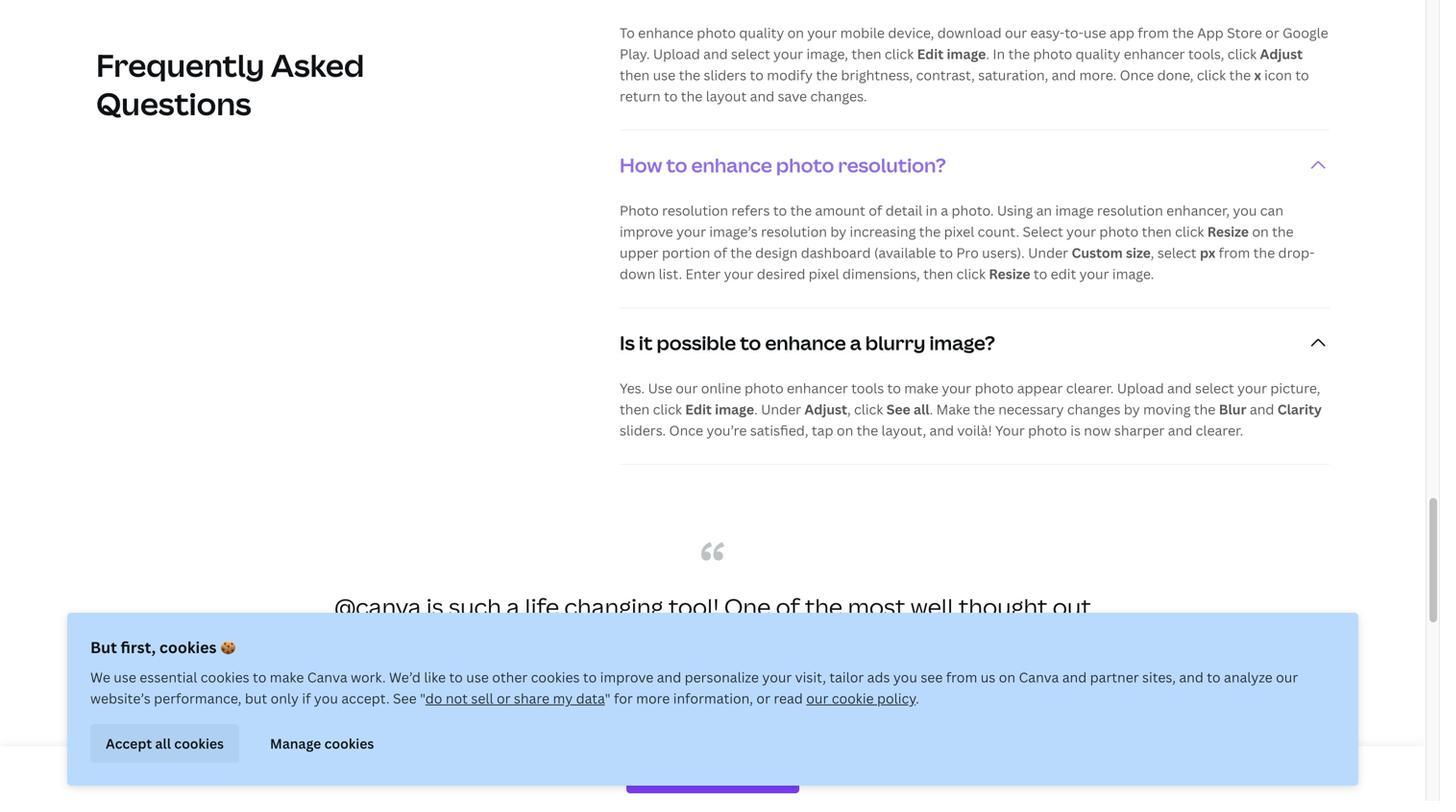 Task type: vqa. For each thing, say whether or not it's contained in the screenshot.
modify
yes



Task type: locate. For each thing, give the bounding box(es) containing it.
edit image . in the photo quality enhancer tools, click adjust then use the sliders to modify the brightness, contrast, saturation, and more. once done, click the x
[[620, 45, 1303, 84]]

photo up sliders on the top of page
[[697, 23, 736, 42]]

(available
[[874, 244, 936, 262]]

for left visit,
[[758, 661, 792, 692]]

1 horizontal spatial under
[[1028, 244, 1069, 262]]

upload up moving in the right of the page
[[1117, 379, 1164, 397]]

0 vertical spatial image
[[947, 45, 986, 63]]

1 vertical spatial see
[[393, 689, 417, 708]]

0 vertical spatial clearer.
[[1066, 379, 1114, 397]]

our inside yes. use our online photo enhancer tools to make your photo appear clearer. upload and select your picture, then click
[[676, 379, 698, 397]]

photo down easy-
[[1033, 45, 1073, 63]]

tool!
[[669, 591, 719, 623]]

seen.
[[510, 626, 568, 657]]

and right sites,
[[1179, 668, 1204, 687]]

0 vertical spatial under
[[1028, 244, 1069, 262]]

on inside edit image . under adjust , click see all . make the necessary changes by moving the blur and clarity sliders. once you're satisfied, tap on the layout, and voilà! your photo is now sharper and clearer.
[[837, 421, 854, 440]]

0 vertical spatial by
[[831, 222, 847, 241]]

we'd
[[389, 668, 421, 687]]

1 horizontal spatial make
[[905, 379, 939, 397]]

all
[[914, 400, 930, 418], [797, 661, 823, 692], [155, 734, 171, 753]]

1 horizontal spatial "
[[605, 689, 611, 708]]

the left sliders on the top of page
[[679, 66, 701, 84]]

improve up more
[[600, 668, 654, 687]]

@canva is such a life changing tool! one of the most well thought out websites i've ever seen. i use it to showcase my work with the community and it never ceases to amaze me! kudos for all the love and effort you've put into its development! #canvadesigns
[[310, 591, 1116, 726]]

our down visit,
[[806, 689, 829, 708]]

click inside yes. use our online photo enhancer tools to make your photo appear clearer. upload and select your picture, then click
[[653, 400, 682, 418]]

its
[[581, 695, 608, 726]]

resolution up the design
[[761, 222, 827, 241]]

.
[[986, 45, 990, 63], [754, 400, 758, 418], [930, 400, 933, 418], [916, 689, 919, 708]]

to left analyze
[[1207, 668, 1221, 687]]

community
[[988, 626, 1116, 657]]

1 vertical spatial it
[[629, 626, 645, 657]]

1 vertical spatial my
[[553, 689, 573, 708]]

0 horizontal spatial of
[[714, 244, 727, 262]]

resolution up portion
[[662, 201, 728, 219]]

click down pro
[[957, 265, 986, 283]]

on inside on the upper portion of the design dashboard (available to pro users). under
[[1252, 222, 1269, 241]]

1 horizontal spatial ,
[[1151, 244, 1155, 262]]

size
[[1126, 244, 1151, 262]]

image inside edit image . in the photo quality enhancer tools, click adjust then use the sliders to modify the brightness, contrast, saturation, and more. once done, click the x
[[947, 45, 986, 63]]

device,
[[888, 23, 934, 42]]

0 vertical spatial all
[[914, 400, 930, 418]]

upload inside yes. use our online photo enhancer tools to make your photo appear clearer. upload and select your picture, then click
[[1117, 379, 1164, 397]]

information,
[[673, 689, 753, 708]]

the left layout,
[[857, 421, 878, 440]]

0 horizontal spatial ,
[[848, 400, 851, 418]]

enhancer up the tap
[[787, 379, 848, 397]]

1 horizontal spatial for
[[758, 661, 792, 692]]

the down image,
[[816, 66, 838, 84]]

refers
[[732, 201, 770, 219]]

use up return on the left top of page
[[653, 66, 676, 84]]

1 vertical spatial edit
[[685, 400, 712, 418]]

1 vertical spatial upload
[[1117, 379, 1164, 397]]

0 horizontal spatial make
[[270, 668, 304, 687]]

all left tailor
[[797, 661, 823, 692]]

our cookie policy link
[[806, 689, 916, 708]]

select up blur
[[1195, 379, 1235, 397]]

0 horizontal spatial adjust
[[805, 400, 848, 418]]

it down websites
[[359, 661, 374, 692]]

showcase
[[679, 626, 788, 657]]

1 horizontal spatial once
[[1120, 66, 1154, 84]]

cookies down accept.
[[324, 734, 374, 753]]

canva down community
[[1019, 668, 1059, 687]]

2 vertical spatial select
[[1195, 379, 1235, 397]]

0 vertical spatial pixel
[[944, 222, 975, 241]]

0 horizontal spatial edit
[[685, 400, 712, 418]]

1 horizontal spatial adjust
[[1260, 45, 1303, 63]]

use inside edit image . in the photo quality enhancer tools, click adjust then use the sliders to modify the brightness, contrast, saturation, and more. once done, click the x
[[653, 66, 676, 84]]

the up voilà!
[[974, 400, 995, 418]]

the left app in the right top of the page
[[1173, 23, 1194, 42]]

0 vertical spatial see
[[887, 400, 911, 418]]

2 vertical spatial you
[[314, 689, 338, 708]]

0 vertical spatial enhancer
[[1124, 45, 1185, 63]]

or left read
[[757, 689, 771, 708]]

0 vertical spatial edit
[[917, 45, 944, 63]]

your
[[996, 421, 1025, 440]]

, inside edit image . under adjust , click see all . make the necessary changes by moving the blur and clarity sliders. once you're satisfied, tap on the layout, and voilà! your photo is now sharper and clearer.
[[848, 400, 851, 418]]

and inside yes. use our online photo enhancer tools to make your photo appear clearer. upload and select your picture, then click
[[1168, 379, 1192, 397]]

on inside to enhance photo quality on your mobile device, download our easy-to-use app from the app store or google play. upload and select your image, then click
[[788, 23, 804, 42]]

frequently
[[96, 44, 265, 86]]

0 vertical spatial upload
[[653, 45, 700, 63]]

make up make
[[905, 379, 939, 397]]

the left amount
[[790, 201, 812, 219]]

my
[[793, 626, 829, 657], [553, 689, 573, 708]]

1 horizontal spatial see
[[887, 400, 911, 418]]

1 vertical spatial make
[[270, 668, 304, 687]]

see up layout,
[[887, 400, 911, 418]]

click inside photo resolution refers to the amount of detail in a photo. using an image resolution enhancer, you can improve your image's resolution by increasing the pixel count. select your photo then click
[[1175, 222, 1204, 241]]

see inside we use essential cookies to make canva work. we'd like to use other cookies to improve and personalize your visit, tailor ads you see from us on canva and partner sites, and to analyze our website's performance, but only if you accept. see "
[[393, 689, 417, 708]]

0 horizontal spatial a
[[507, 591, 520, 623]]

to up online
[[740, 330, 761, 356]]

on
[[788, 23, 804, 42], [1252, 222, 1269, 241], [837, 421, 854, 440], [999, 668, 1016, 687]]

use inside @canva is such a life changing tool! one of the most well thought out websites i've ever seen. i use it to showcase my work with the community and it never ceases to amaze me! kudos for all the love and effort you've put into its development! #canvadesigns
[[585, 626, 624, 657]]

1 horizontal spatial from
[[1138, 23, 1169, 42]]

adjust
[[1260, 45, 1303, 63], [805, 400, 848, 418]]

0 horizontal spatial image
[[715, 400, 754, 418]]

in
[[926, 201, 938, 219]]

on right the tap
[[837, 421, 854, 440]]

0 horizontal spatial see
[[393, 689, 417, 708]]

edit for saturation,
[[917, 45, 944, 63]]

1 horizontal spatial enhancer
[[1124, 45, 1185, 63]]

photo up size at the top right of page
[[1100, 222, 1139, 241]]

1 horizontal spatial a
[[850, 330, 862, 356]]

resolution?
[[838, 152, 946, 178]]

most
[[848, 591, 906, 623]]

the
[[1173, 23, 1194, 42], [1009, 45, 1030, 63], [679, 66, 701, 84], [816, 66, 838, 84], [1230, 66, 1251, 84], [681, 87, 703, 105], [790, 201, 812, 219], [919, 222, 941, 241], [1272, 222, 1294, 241], [731, 244, 752, 262], [1254, 244, 1275, 262], [974, 400, 995, 418], [1194, 400, 1216, 418], [857, 421, 878, 440], [805, 591, 843, 623], [945, 626, 982, 657], [828, 661, 866, 692]]

click inside from the drop- down list. enter your desired pixel dimensions, then click
[[957, 265, 986, 283]]

layout,
[[882, 421, 926, 440]]

from right px
[[1219, 244, 1250, 262]]

on right us
[[999, 668, 1016, 687]]

by down amount
[[831, 222, 847, 241]]

partner
[[1090, 668, 1139, 687]]

0 vertical spatial make
[[905, 379, 939, 397]]

0 vertical spatial it
[[639, 330, 653, 356]]

1 vertical spatial ,
[[848, 400, 851, 418]]

sell
[[471, 689, 494, 708]]

a inside dropdown button
[[850, 330, 862, 356]]

now
[[1084, 421, 1111, 440]]

canva up the if
[[307, 668, 348, 687]]

0 vertical spatial resize
[[1208, 222, 1249, 241]]

your up custom
[[1067, 222, 1096, 241]]

is it possible to enhance a blurry image?
[[620, 330, 995, 356]]

other
[[492, 668, 528, 687]]

photo inside to enhance photo quality on your mobile device, download our easy-to-use app from the app store or google play. upload and select your image, then click
[[697, 23, 736, 42]]

do not sell or share my data link
[[425, 689, 605, 708]]

improve inside we use essential cookies to make canva work. we'd like to use other cookies to improve and personalize your visit, tailor ads you see from us on canva and partner sites, and to analyze our website's performance, but only if you accept. see "
[[600, 668, 654, 687]]

image inside edit image . under adjust , click see all . make the necessary changes by moving the blur and clarity sliders. once you're satisfied, tap on the layout, and voilà! your photo is now sharper and clearer.
[[715, 400, 754, 418]]

" inside we use essential cookies to make canva work. we'd like to use other cookies to improve and personalize your visit, tailor ads you see from us on canva and partner sites, and to analyze our website's performance, but only if you accept. see "
[[420, 689, 425, 708]]

0 horizontal spatial all
[[155, 734, 171, 753]]

1 " from the left
[[420, 689, 425, 708]]

make
[[905, 379, 939, 397], [270, 668, 304, 687]]

make inside we use essential cookies to make canva work. we'd like to use other cookies to improve and personalize your visit, tailor ads you see from us on canva and partner sites, and to analyze our website's performance, but only if you accept. see "
[[270, 668, 304, 687]]

how to enhance photo resolution? button
[[620, 131, 1330, 200]]

1 vertical spatial resize
[[989, 265, 1031, 283]]

enhancer up done,
[[1124, 45, 1185, 63]]

enhancer inside yes. use our online photo enhancer tools to make your photo appear clearer. upload and select your picture, then click
[[787, 379, 848, 397]]

photo inside photo resolution refers to the amount of detail in a photo. using an image resolution enhancer, you can improve your image's resolution by increasing the pixel count. select your photo then click
[[1100, 222, 1139, 241]]

clarity
[[1278, 400, 1322, 418]]

see inside edit image . under adjust , click see all . make the necessary changes by moving the blur and clarity sliders. once you're satisfied, tap on the layout, and voilà! your photo is now sharper and clearer.
[[887, 400, 911, 418]]

1 vertical spatial once
[[669, 421, 704, 440]]

0 vertical spatial a
[[941, 201, 949, 219]]

dimensions,
[[843, 265, 920, 283]]

pixel up pro
[[944, 222, 975, 241]]

1 vertical spatial clearer.
[[1196, 421, 1244, 440]]

enhance up "play."
[[638, 23, 694, 42]]

we use essential cookies to make canva work. we'd like to use other cookies to improve and personalize your visit, tailor ads you see from us on canva and partner sites, and to analyze our website's performance, but only if you accept. see "
[[90, 668, 1298, 708]]

image right an
[[1056, 201, 1094, 219]]

icon to return to the layout and save changes.
[[620, 66, 1309, 105]]

1 horizontal spatial canva
[[1019, 668, 1059, 687]]

the up us
[[945, 626, 982, 657]]

you right the if
[[314, 689, 338, 708]]

for inside @canva is such a life changing tool! one of the most well thought out websites i've ever seen. i use it to showcase my work with the community and it never ceases to amaze me! kudos for all the love and effort you've put into its development! #canvadesigns
[[758, 661, 792, 692]]

, up image. at the top of the page
[[1151, 244, 1155, 262]]

adjust up icon
[[1260, 45, 1303, 63]]

is
[[1071, 421, 1081, 440], [427, 591, 444, 623]]

0 vertical spatial of
[[869, 201, 882, 219]]

it
[[639, 330, 653, 356], [629, 626, 645, 657], [359, 661, 374, 692]]

of right 'one'
[[776, 591, 800, 623]]

adjust inside edit image . in the photo quality enhancer tools, click adjust then use the sliders to modify the brightness, contrast, saturation, and more. once done, click the x
[[1260, 45, 1303, 63]]

improve inside photo resolution refers to the amount of detail in a photo. using an image resolution enhancer, you can improve your image's resolution by increasing the pixel count. select your photo then click
[[620, 222, 673, 241]]

how to enhance photo resolution?
[[620, 152, 946, 178]]

click inside to enhance photo quality on your mobile device, download our easy-to-use app from the app store or google play. upload and select your image, then click
[[885, 45, 914, 63]]

data
[[576, 689, 605, 708]]

to right sliders on the top of page
[[750, 66, 764, 84]]

then down "play."
[[620, 66, 650, 84]]

0 horizontal spatial for
[[614, 689, 633, 708]]

in
[[993, 45, 1005, 63]]

1 vertical spatial of
[[714, 244, 727, 262]]

2 horizontal spatial you
[[1233, 201, 1257, 219]]

by inside edit image . under adjust , click see all . make the necessary changes by moving the blur and clarity sliders. once you're satisfied, tap on the layout, and voilà! your photo is now sharper and clearer.
[[1124, 400, 1140, 418]]

clearer. up changes
[[1066, 379, 1114, 397]]

image down download
[[947, 45, 986, 63]]

use inside to enhance photo quality on your mobile device, download our easy-to-use app from the app store or google play. upload and select your image, then click
[[1084, 23, 1107, 42]]

1 horizontal spatial all
[[797, 661, 823, 692]]

you inside photo resolution refers to the amount of detail in a photo. using an image resolution enhancer, you can improve your image's resolution by increasing the pixel count. select your photo then click
[[1233, 201, 1257, 219]]

our right use
[[676, 379, 698, 397]]

2 vertical spatial image
[[715, 400, 754, 418]]

0 vertical spatial my
[[793, 626, 829, 657]]

2 horizontal spatial from
[[1219, 244, 1250, 262]]

2 horizontal spatial resolution
[[1097, 201, 1163, 219]]

to right refers
[[773, 201, 787, 219]]

0 vertical spatial from
[[1138, 23, 1169, 42]]

under inside on the upper portion of the design dashboard (available to pro users). under
[[1028, 244, 1069, 262]]

appear
[[1017, 379, 1063, 397]]

to up data in the bottom left of the page
[[583, 668, 597, 687]]

down
[[620, 265, 656, 283]]

2 vertical spatial all
[[155, 734, 171, 753]]

1 horizontal spatial is
[[1071, 421, 1081, 440]]

1 vertical spatial quality
[[1076, 45, 1121, 63]]

only
[[271, 689, 299, 708]]

once left done,
[[1120, 66, 1154, 84]]

to
[[620, 23, 635, 42]]

select
[[1023, 222, 1064, 241]]

quality up more.
[[1076, 45, 1121, 63]]

2 horizontal spatial a
[[941, 201, 949, 219]]

detail
[[886, 201, 923, 219]]

0 horizontal spatial once
[[669, 421, 704, 440]]

to inside edit image . in the photo quality enhancer tools, click adjust then use the sliders to modify the brightness, contrast, saturation, and more. once done, click the x
[[750, 66, 764, 84]]

my left data in the bottom left of the page
[[553, 689, 573, 708]]

1 horizontal spatial resize
[[1208, 222, 1249, 241]]

to left pro
[[940, 244, 953, 262]]

0 horizontal spatial quality
[[739, 23, 784, 42]]

with
[[893, 626, 940, 657]]

2 horizontal spatial image
[[1056, 201, 1094, 219]]

from inside to enhance photo quality on your mobile device, download our easy-to-use app from the app store or google play. upload and select your image, then click
[[1138, 23, 1169, 42]]

your down custom
[[1080, 265, 1109, 283]]

sharper
[[1115, 421, 1165, 440]]

then down on the upper portion of the design dashboard (available to pro users). under
[[924, 265, 954, 283]]

then up custom size , select px
[[1142, 222, 1172, 241]]

resize for resize
[[1208, 222, 1249, 241]]

enhance up refers
[[691, 152, 772, 178]]

then inside from the drop- down list. enter your desired pixel dimensions, then click
[[924, 265, 954, 283]]

0 horizontal spatial enhancer
[[787, 379, 848, 397]]

make inside yes. use our online photo enhancer tools to make your photo appear clearer. upload and select your picture, then click
[[905, 379, 939, 397]]

1 vertical spatial by
[[1124, 400, 1140, 418]]

2 vertical spatial a
[[507, 591, 520, 623]]

edit inside edit image . under adjust , click see all . make the necessary changes by moving the blur and clarity sliders. once you're satisfied, tap on the layout, and voilà! your photo is now sharper and clearer.
[[685, 400, 712, 418]]

improve down photo
[[620, 222, 673, 241]]

the left x
[[1230, 66, 1251, 84]]

0 horizontal spatial resize
[[989, 265, 1031, 283]]

by up the "sharper"
[[1124, 400, 1140, 418]]

clearer. inside edit image . under adjust , click see all . make the necessary changes by moving the blur and clarity sliders. once you're satisfied, tap on the layout, and voilà! your photo is now sharper and clearer.
[[1196, 421, 1244, 440]]

select inside yes. use our online photo enhancer tools to make your photo appear clearer. upload and select your picture, then click
[[1195, 379, 1235, 397]]

the inside to enhance photo quality on your mobile device, download our easy-to-use app from the app store or google play. upload and select your image, then click
[[1173, 23, 1194, 42]]

1 vertical spatial adjust
[[805, 400, 848, 418]]

0 vertical spatial once
[[1120, 66, 1154, 84]]

use right i
[[585, 626, 624, 657]]

2 vertical spatial it
[[359, 661, 374, 692]]

for left more
[[614, 689, 633, 708]]

to right tools
[[887, 379, 901, 397]]

you left can
[[1233, 201, 1257, 219]]

online
[[701, 379, 741, 397]]

pixel inside from the drop- down list. enter your desired pixel dimensions, then click
[[809, 265, 839, 283]]

upload
[[653, 45, 700, 63], [1117, 379, 1164, 397]]

and left more.
[[1052, 66, 1076, 84]]

0 horizontal spatial my
[[553, 689, 573, 708]]

1 horizontal spatial quality
[[1076, 45, 1121, 63]]

kudos
[[684, 661, 753, 692]]

0 vertical spatial quality
[[739, 23, 784, 42]]

the inside icon to return to the layout and save changes.
[[681, 87, 703, 105]]

1 vertical spatial is
[[427, 591, 444, 623]]

a inside photo resolution refers to the amount of detail in a photo. using an image resolution enhancer, you can improve your image's resolution by increasing the pixel count. select your photo then click
[[941, 201, 949, 219]]

manage
[[270, 734, 321, 753]]

into
[[532, 695, 576, 726]]

on down can
[[1252, 222, 1269, 241]]

a
[[941, 201, 949, 219], [850, 330, 862, 356], [507, 591, 520, 623]]

quality inside to enhance photo quality on your mobile device, download our easy-to-use app from the app store or google play. upload and select your image, then click
[[739, 23, 784, 42]]

from left us
[[946, 668, 978, 687]]

then down mobile
[[852, 45, 882, 63]]

click down use
[[653, 400, 682, 418]]

0 vertical spatial you
[[1233, 201, 1257, 219]]

1 horizontal spatial clearer.
[[1196, 421, 1244, 440]]

enhance
[[638, 23, 694, 42], [691, 152, 772, 178], [765, 330, 846, 356]]

save
[[778, 87, 807, 105]]

cookies up the share
[[531, 668, 580, 687]]

1 vertical spatial from
[[1219, 244, 1250, 262]]

0 vertical spatial ,
[[1151, 244, 1155, 262]]

pixel down dashboard
[[809, 265, 839, 283]]

edit
[[917, 45, 944, 63], [685, 400, 712, 418]]

pixel
[[944, 222, 975, 241], [809, 265, 839, 283]]

then down 'yes.'
[[620, 400, 650, 418]]

is inside edit image . under adjust , click see all . make the necessary changes by moving the blur and clarity sliders. once you're satisfied, tap on the layout, and voilà! your photo is now sharper and clearer.
[[1071, 421, 1081, 440]]

select up sliders on the top of page
[[731, 45, 770, 63]]

1 vertical spatial all
[[797, 661, 823, 692]]

or right sell
[[497, 689, 511, 708]]

or
[[1266, 23, 1280, 42], [497, 689, 511, 708], [757, 689, 771, 708]]

1 vertical spatial enhance
[[691, 152, 772, 178]]

and up moving in the right of the page
[[1168, 379, 1192, 397]]

love
[[871, 661, 917, 692]]

it right is
[[639, 330, 653, 356]]

by inside photo resolution refers to the amount of detail in a photo. using an image resolution enhancer, you can improve your image's resolution by increasing the pixel count. select your photo then click
[[831, 222, 847, 241]]

1 vertical spatial you
[[894, 668, 918, 687]]

1 horizontal spatial edit
[[917, 45, 944, 63]]

1 vertical spatial enhancer
[[787, 379, 848, 397]]

tap
[[812, 421, 834, 440]]

by
[[831, 222, 847, 241], [1124, 400, 1140, 418]]

the left blur
[[1194, 400, 1216, 418]]

read
[[774, 689, 803, 708]]

enhance down desired
[[765, 330, 846, 356]]

our right analyze
[[1276, 668, 1298, 687]]

upload right "play."
[[653, 45, 700, 63]]

0 vertical spatial improve
[[620, 222, 673, 241]]

your up read
[[762, 668, 792, 687]]

under up satisfied, at the bottom right of page
[[761, 400, 801, 418]]

desired
[[757, 265, 806, 283]]

1 horizontal spatial of
[[776, 591, 800, 623]]

to up me!
[[650, 626, 674, 657]]

once inside edit image . in the photo quality enhancer tools, click adjust then use the sliders to modify the brightness, contrast, saturation, and more. once done, click the x
[[1120, 66, 1154, 84]]

use
[[648, 379, 673, 397]]

use left app
[[1084, 23, 1107, 42]]

of inside @canva is such a life changing tool! one of the most well thought out websites i've ever seen. i use it to showcase my work with the community and it never ceases to amaze me! kudos for all the love and effort you've put into its development! #canvadesigns
[[776, 591, 800, 623]]

0 horizontal spatial from
[[946, 668, 978, 687]]

1 vertical spatial pixel
[[809, 265, 839, 283]]

and inside icon to return to the layout and save changes.
[[750, 87, 775, 105]]

edit inside edit image . in the photo quality enhancer tools, click adjust then use the sliders to modify the brightness, contrast, saturation, and more. once done, click the x
[[917, 45, 944, 63]]

0 vertical spatial enhance
[[638, 23, 694, 42]]

resize down users).
[[989, 265, 1031, 283]]

amaze
[[560, 661, 632, 692]]

photo
[[697, 23, 736, 42], [1033, 45, 1073, 63], [776, 152, 834, 178], [1100, 222, 1139, 241], [745, 379, 784, 397], [975, 379, 1014, 397], [1028, 421, 1067, 440]]

0 horizontal spatial under
[[761, 400, 801, 418]]

2 vertical spatial of
[[776, 591, 800, 623]]

1 vertical spatial improve
[[600, 668, 654, 687]]

2 horizontal spatial all
[[914, 400, 930, 418]]

to right "how"
[[666, 152, 688, 178]]

image?
[[930, 330, 995, 356]]

under
[[1028, 244, 1069, 262], [761, 400, 801, 418]]

quality up modify
[[739, 23, 784, 42]]

click
[[885, 45, 914, 63], [1228, 45, 1257, 63], [1197, 66, 1226, 84], [1175, 222, 1204, 241], [957, 265, 986, 283], [653, 400, 682, 418], [854, 400, 883, 418]]

photo.
[[952, 201, 994, 219]]

then inside to enhance photo quality on your mobile device, download our easy-to-use app from the app store or google play. upload and select your image, then click
[[852, 45, 882, 63]]



Task type: describe. For each thing, give the bounding box(es) containing it.
websites
[[310, 626, 408, 657]]

possible
[[657, 330, 736, 356]]

but first, cookies 🍪
[[90, 637, 236, 658]]

your up blur
[[1238, 379, 1267, 397]]

but
[[90, 637, 117, 658]]

image.
[[1113, 265, 1154, 283]]

photo up edit image . under adjust , click see all . make the necessary changes by moving the blur and clarity sliders. once you're satisfied, tap on the layout, and voilà! your photo is now sharper and clearer.
[[975, 379, 1014, 397]]

of inside photo resolution refers to the amount of detail in a photo. using an image resolution enhancer, you can improve your image's resolution by increasing the pixel count. select your photo then click
[[869, 201, 882, 219]]

2 " from the left
[[605, 689, 611, 708]]

photo resolution refers to the amount of detail in a photo. using an image resolution enhancer, you can improve your image's resolution by increasing the pixel count. select your photo then click
[[620, 201, 1284, 241]]

cookies down 🍪
[[201, 668, 249, 687]]

i
[[574, 626, 580, 657]]

all inside button
[[155, 734, 171, 753]]

then inside yes. use our online photo enhancer tools to make your photo appear clearer. upload and select your picture, then click
[[620, 400, 650, 418]]

cookie
[[832, 689, 874, 708]]

to inside yes. use our online photo enhancer tools to make your photo appear clearer. upload and select your picture, then click
[[887, 379, 901, 397]]

#canvadesigns
[[773, 695, 938, 726]]

and up do not sell or share my data " for more information, or read our cookie policy .
[[657, 668, 681, 687]]

the left ads
[[828, 661, 866, 692]]

such
[[449, 591, 501, 623]]

website's
[[90, 689, 151, 708]]

from inside we use essential cookies to make canva work. we'd like to use other cookies to improve and personalize your visit, tailor ads you see from us on canva and partner sites, and to analyze our website's performance, but only if you accept. see "
[[946, 668, 978, 687]]

to up but at the left bottom
[[253, 668, 267, 687]]

satisfied,
[[750, 421, 809, 440]]

well
[[911, 591, 954, 623]]

then inside edit image . in the photo quality enhancer tools, click adjust then use the sliders to modify the brightness, contrast, saturation, and more. once done, click the x
[[620, 66, 650, 84]]

to right return on the left top of page
[[664, 87, 678, 105]]

and right the if
[[311, 661, 354, 692]]

make
[[937, 400, 971, 418]]

photo inside edit image . under adjust , click see all . make the necessary changes by moving the blur and clarity sliders. once you're satisfied, tap on the layout, and voilà! your photo is now sharper and clearer.
[[1028, 421, 1067, 440]]

all inside @canva is such a life changing tool! one of the most well thought out websites i've ever seen. i use it to showcase my work with the community and it never ceases to amaze me! kudos for all the love and effort you've put into its development! #canvadesigns
[[797, 661, 823, 692]]

contrast,
[[916, 66, 975, 84]]

visit,
[[795, 668, 826, 687]]

2 canva from the left
[[1019, 668, 1059, 687]]

and down make
[[930, 421, 954, 440]]

from the drop- down list. enter your desired pixel dimensions, then click
[[620, 244, 1315, 283]]

upload inside to enhance photo quality on your mobile device, download our easy-to-use app from the app store or google play. upload and select your image, then click
[[653, 45, 700, 63]]

0 horizontal spatial you
[[314, 689, 338, 708]]

tailor
[[830, 668, 864, 687]]

effort
[[970, 661, 1036, 692]]

of inside on the upper portion of the design dashboard (available to pro users). under
[[714, 244, 727, 262]]

image's
[[710, 222, 758, 241]]

to inside photo resolution refers to the amount of detail in a photo. using an image resolution enhancer, you can improve your image's resolution by increasing the pixel count. select your photo then click
[[773, 201, 787, 219]]

layout
[[706, 87, 747, 105]]

on the upper portion of the design dashboard (available to pro users). under
[[620, 222, 1294, 262]]

1 horizontal spatial or
[[757, 689, 771, 708]]

use up website's
[[114, 668, 136, 687]]

under inside edit image . under adjust , click see all . make the necessary changes by moving the blur and clarity sliders. once you're satisfied, tap on the layout, and voilà! your photo is now sharper and clearer.
[[761, 400, 801, 418]]

our inside we use essential cookies to make canva work. we'd like to use other cookies to improve and personalize your visit, tailor ads you see from us on canva and partner sites, and to analyze our website's performance, but only if you accept. see "
[[1276, 668, 1298, 687]]

using
[[997, 201, 1033, 219]]

clearer. inside yes. use our online photo enhancer tools to make your photo appear clearer. upload and select your picture, then click
[[1066, 379, 1114, 397]]

image for brightness,
[[947, 45, 986, 63]]

0 horizontal spatial resolution
[[662, 201, 728, 219]]

0 horizontal spatial or
[[497, 689, 511, 708]]

photo inside edit image . in the photo quality enhancer tools, click adjust then use the sliders to modify the brightness, contrast, saturation, and more. once done, click the x
[[1033, 45, 1073, 63]]

share
[[514, 689, 550, 708]]

you're
[[707, 421, 747, 440]]

we
[[90, 668, 110, 687]]

your up modify
[[774, 45, 803, 63]]

life
[[525, 591, 559, 623]]

click inside edit image . under adjust , click see all . make the necessary changes by moving the blur and clarity sliders. once you're satisfied, tap on the layout, and voilà! your photo is now sharper and clearer.
[[854, 400, 883, 418]]

our inside to enhance photo quality on your mobile device, download our easy-to-use app from the app store or google play. upload and select your image, then click
[[1005, 23, 1027, 42]]

sliders.
[[620, 421, 666, 440]]

and down moving in the right of the page
[[1168, 421, 1193, 440]]

necessary
[[999, 400, 1064, 418]]

count.
[[978, 222, 1020, 241]]

cookies up essential
[[159, 637, 217, 658]]

sliders
[[704, 66, 747, 84]]

and inside edit image . in the photo quality enhancer tools, click adjust then use the sliders to modify the brightness, contrast, saturation, and more. once done, click the x
[[1052, 66, 1076, 84]]

once inside edit image . under adjust , click see all . make the necessary changes by moving the blur and clarity sliders. once you're satisfied, tap on the layout, and voilà! your photo is now sharper and clearer.
[[669, 421, 704, 440]]

custom size , select px
[[1072, 244, 1216, 262]]

easy-
[[1031, 23, 1065, 42]]

accept
[[106, 734, 152, 753]]

click down store
[[1228, 45, 1257, 63]]

like
[[424, 668, 446, 687]]

1 horizontal spatial resolution
[[761, 222, 827, 241]]

px
[[1200, 244, 1216, 262]]

done,
[[1158, 66, 1194, 84]]

blurry
[[866, 330, 926, 356]]

to inside on the upper portion of the design dashboard (available to pro users). under
[[940, 244, 953, 262]]

the right the in
[[1009, 45, 1030, 63]]

enhancer,
[[1167, 201, 1230, 219]]

pixel inside photo resolution refers to the amount of detail in a photo. using an image resolution enhancer, you can improve your image's resolution by increasing the pixel count. select your photo then click
[[944, 222, 975, 241]]

image,
[[807, 45, 848, 63]]

policy
[[877, 689, 916, 708]]

to right other
[[531, 661, 555, 692]]

your inside we use essential cookies to make canva work. we'd like to use other cookies to improve and personalize your visit, tailor ads you see from us on canva and partner sites, and to analyze our website's performance, but only if you accept. see "
[[762, 668, 792, 687]]

it inside dropdown button
[[639, 330, 653, 356]]

my inside @canva is such a life changing tool! one of the most well thought out websites i've ever seen. i use it to showcase my work with the community and it never ceases to amaze me! kudos for all the love and effort you've put into its development! #canvadesigns
[[793, 626, 829, 657]]

design
[[755, 244, 798, 262]]

mobile
[[840, 23, 885, 42]]

adjust inside edit image . under adjust , click see all . make the necessary changes by moving the blur and clarity sliders. once you're satisfied, tap on the layout, and voilà! your photo is now sharper and clearer.
[[805, 400, 848, 418]]

see
[[921, 668, 943, 687]]

edit for sliders.
[[685, 400, 712, 418]]

photo
[[620, 201, 659, 219]]

cookies down performance,
[[174, 734, 224, 753]]

enhance inside to enhance photo quality on your mobile device, download our easy-to-use app from the app store or google play. upload and select your image, then click
[[638, 23, 694, 42]]

a inside @canva is such a life changing tool! one of the most well thought out websites i've ever seen. i use it to showcase my work with the community and it never ceases to amaze me! kudos for all the love and effort you've put into its development! #canvadesigns
[[507, 591, 520, 623]]

the up 'work'
[[805, 591, 843, 623]]

enter
[[686, 265, 721, 283]]

to enhance photo quality on your mobile device, download our easy-to-use app from the app store or google play. upload and select your image, then click
[[620, 23, 1329, 63]]

questions
[[96, 83, 251, 124]]

to right like
[[449, 668, 463, 687]]

your up make
[[942, 379, 972, 397]]

your up image,
[[808, 23, 837, 42]]

if
[[302, 689, 311, 708]]

resize for resize to edit your image.
[[989, 265, 1031, 283]]

image for and
[[715, 400, 754, 418]]

asked
[[271, 44, 364, 86]]

moving
[[1143, 400, 1191, 418]]

from inside from the drop- down list. enter your desired pixel dimensions, then click
[[1219, 244, 1250, 262]]

increasing
[[850, 222, 916, 241]]

me!
[[637, 661, 678, 692]]

accept all cookies
[[106, 734, 224, 753]]

click down the tools,
[[1197, 66, 1226, 84]]

and down 'with'
[[922, 661, 965, 692]]

the down image's
[[731, 244, 752, 262]]

work.
[[351, 668, 386, 687]]

to-
[[1065, 23, 1084, 42]]

image inside photo resolution refers to the amount of detail in a photo. using an image resolution enhancer, you can improve your image's resolution by increasing the pixel count. select your photo then click
[[1056, 201, 1094, 219]]

google
[[1283, 23, 1329, 42]]

. inside edit image . in the photo quality enhancer tools, click adjust then use the sliders to modify the brightness, contrast, saturation, and more. once done, click the x
[[986, 45, 990, 63]]

2 vertical spatial enhance
[[765, 330, 846, 356]]

then inside photo resolution refers to the amount of detail in a photo. using an image resolution enhancer, you can improve your image's resolution by increasing the pixel count. select your photo then click
[[1142, 222, 1172, 241]]

users).
[[982, 244, 1025, 262]]

portion
[[662, 244, 711, 262]]

the inside from the drop- down list. enter your desired pixel dimensions, then click
[[1254, 244, 1275, 262]]

list.
[[659, 265, 682, 283]]

@canva
[[335, 591, 421, 623]]

brightness,
[[841, 66, 913, 84]]

download
[[938, 23, 1002, 42]]

your up portion
[[677, 222, 706, 241]]

is inside @canva is such a life changing tool! one of the most well thought out websites i've ever seen. i use it to showcase my work with the community and it never ceases to amaze me! kudos for all the love and effort you've put into its development! #canvadesigns
[[427, 591, 444, 623]]

custom
[[1072, 244, 1123, 262]]

to right icon
[[1296, 66, 1309, 84]]

amount
[[815, 201, 866, 219]]

all inside edit image . under adjust , click see all . make the necessary changes by moving the blur and clarity sliders. once you're satisfied, tap on the layout, and voilà! your photo is now sharper and clearer.
[[914, 400, 930, 418]]

not
[[446, 689, 468, 708]]

accept.
[[342, 689, 390, 708]]

select inside to enhance photo quality on your mobile device, download our easy-to-use app from the app store or google play. upload and select your image, then click
[[731, 45, 770, 63]]

to left edit
[[1034, 265, 1048, 283]]

yes. use our online photo enhancer tools to make your photo appear clearer. upload and select your picture, then click
[[620, 379, 1321, 418]]

1 canva from the left
[[307, 668, 348, 687]]

do
[[425, 689, 442, 708]]

on inside we use essential cookies to make canva work. we'd like to use other cookies to improve and personalize your visit, tailor ads you see from us on canva and partner sites, and to analyze our website's performance, but only if you accept. see "
[[999, 668, 1016, 687]]

the down in
[[919, 222, 941, 241]]

one
[[724, 591, 771, 623]]

voilà!
[[957, 421, 992, 440]]

work
[[834, 626, 887, 657]]

and left partner
[[1063, 668, 1087, 687]]

1 vertical spatial select
[[1158, 244, 1197, 262]]

never
[[379, 661, 443, 692]]

put
[[488, 695, 527, 726]]

first,
[[121, 637, 156, 658]]

your inside from the drop- down list. enter your desired pixel dimensions, then click
[[724, 265, 754, 283]]

ever
[[455, 626, 505, 657]]

the down can
[[1272, 222, 1294, 241]]

photo inside how to enhance photo resolution? dropdown button
[[776, 152, 834, 178]]

and inside to enhance photo quality on your mobile device, download our easy-to-use app from the app store or google play. upload and select your image, then click
[[704, 45, 728, 63]]

changing
[[564, 591, 663, 623]]

quality inside edit image . in the photo quality enhancer tools, click adjust then use the sliders to modify the brightness, contrast, saturation, and more. once done, click the x
[[1076, 45, 1121, 63]]

or inside to enhance photo quality on your mobile device, download our easy-to-use app from the app store or google play. upload and select your image, then click
[[1266, 23, 1280, 42]]

quotation mark image
[[701, 542, 725, 561]]

is
[[620, 330, 635, 356]]

use up sell
[[466, 668, 489, 687]]

enhancer inside edit image . in the photo quality enhancer tools, click adjust then use the sliders to modify the brightness, contrast, saturation, and more. once done, click the x
[[1124, 45, 1185, 63]]

us
[[981, 668, 996, 687]]

and right blur
[[1250, 400, 1275, 418]]

ads
[[867, 668, 890, 687]]

photo right online
[[745, 379, 784, 397]]

can
[[1261, 201, 1284, 219]]



